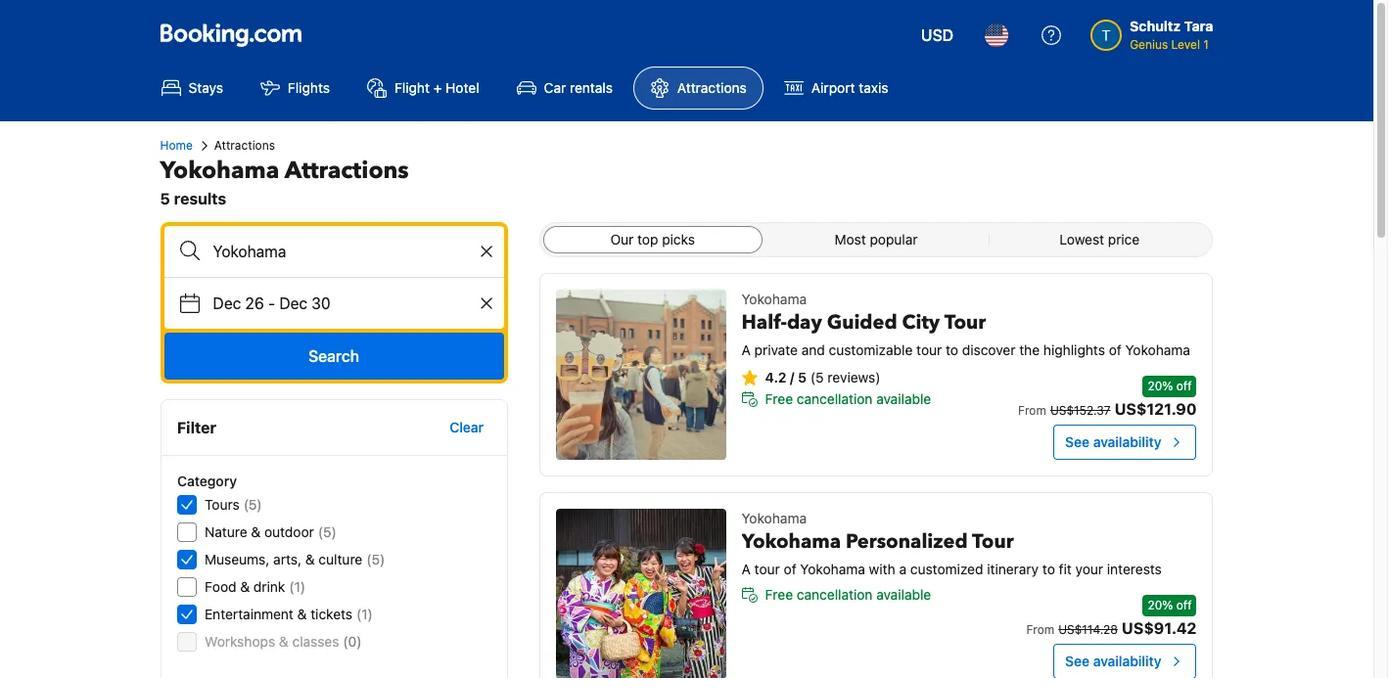 Task type: vqa. For each thing, say whether or not it's contained in the screenshot.
Rentals
yes



Task type: locate. For each thing, give the bounding box(es) containing it.
from inside 20% off from us$114.28 us$91.42
[[1026, 623, 1054, 637]]

1 vertical spatial tour
[[972, 529, 1014, 555]]

0 vertical spatial free cancellation available
[[765, 391, 931, 407]]

1 vertical spatial a
[[742, 561, 751, 578]]

1 horizontal spatial dec
[[279, 295, 307, 312]]

from
[[1018, 403, 1046, 418], [1026, 623, 1054, 637]]

genius
[[1130, 37, 1168, 52]]

lowest price
[[1060, 231, 1140, 248]]

yokohama
[[160, 155, 279, 187], [742, 291, 807, 307], [1125, 342, 1190, 358], [742, 510, 807, 527], [742, 529, 841, 555], [800, 561, 865, 578]]

see availability for yokohama personalized tour
[[1065, 653, 1161, 670]]

(1) down museums, arts, & culture (5)
[[289, 579, 305, 595]]

(1) up (0)
[[356, 606, 372, 623]]

1 availability from the top
[[1093, 434, 1161, 450]]

attractions inside yokohama attractions 5 results
[[285, 155, 409, 187]]

classes
[[292, 633, 339, 650]]

0 vertical spatial (1)
[[289, 579, 305, 595]]

category
[[177, 473, 236, 489]]

0 vertical spatial a
[[742, 342, 751, 358]]

outdoor
[[264, 524, 314, 540]]

yokohama yokohama personalized tour a tour of yokohama with a customized itinerary to fit your interests
[[742, 510, 1162, 578]]

& left drink on the bottom
[[240, 579, 249, 595]]

2 availability from the top
[[1093, 653, 1161, 670]]

20% for half-day guided city tour
[[1148, 379, 1173, 394]]

1 free cancellation available from the top
[[765, 391, 931, 407]]

1 horizontal spatial (1)
[[356, 606, 372, 623]]

to left discover
[[946, 342, 958, 358]]

food & drink (1)
[[204, 579, 305, 595]]

(5) up culture
[[317, 524, 336, 540]]

us$114.28
[[1058, 623, 1118, 637]]

free cancellation available down reviews)
[[765, 391, 931, 407]]

1 vertical spatial see availability
[[1065, 653, 1161, 670]]

dec right -
[[279, 295, 307, 312]]

1 vertical spatial (5)
[[317, 524, 336, 540]]

attractions
[[677, 79, 747, 96], [214, 138, 275, 153], [285, 155, 409, 187]]

20% inside the 20% off from us$152.37 us$121.90
[[1148, 379, 1173, 394]]

2 horizontal spatial (5)
[[366, 551, 384, 568]]

museums,
[[204, 551, 269, 568]]

1 vertical spatial available
[[876, 586, 931, 603]]

0 horizontal spatial 5
[[160, 190, 170, 208]]

1 vertical spatial off
[[1176, 598, 1192, 613]]

nature
[[204, 524, 247, 540]]

interests
[[1107, 561, 1162, 578]]

0 vertical spatial tour
[[944, 309, 986, 336]]

0 vertical spatial free
[[765, 391, 793, 407]]

with
[[869, 561, 895, 578]]

0 vertical spatial cancellation
[[797, 391, 873, 407]]

tour up itinerary
[[972, 529, 1014, 555]]

tour inside yokohama half-day guided city tour a private and customizable tour to discover the highlights of yokohama
[[944, 309, 986, 336]]

dec left 26 on the left top of the page
[[213, 295, 241, 312]]

flight + hotel link
[[350, 67, 496, 110]]

5
[[160, 190, 170, 208], [798, 369, 806, 386]]

20% for yokohama personalized tour
[[1148, 598, 1173, 613]]

1 vertical spatial of
[[784, 561, 796, 578]]

2 free cancellation available from the top
[[765, 586, 931, 603]]

0 horizontal spatial (1)
[[289, 579, 305, 595]]

city
[[902, 309, 940, 336]]

(1) for entertainment & tickets (1)
[[356, 606, 372, 623]]

0 vertical spatial of
[[1109, 342, 1122, 358]]

0 vertical spatial off
[[1176, 379, 1192, 394]]

& for tickets
[[297, 606, 306, 623]]

(5)
[[243, 496, 261, 513], [317, 524, 336, 540], [366, 551, 384, 568]]

available
[[876, 391, 931, 407], [876, 586, 931, 603]]

0 horizontal spatial tour
[[754, 561, 780, 578]]

nature & outdoor (5)
[[204, 524, 336, 540]]

1 vertical spatial 5
[[798, 369, 806, 386]]

tour up discover
[[944, 309, 986, 336]]

&
[[250, 524, 260, 540], [305, 551, 314, 568], [240, 579, 249, 595], [297, 606, 306, 623], [278, 633, 288, 650]]

1 vertical spatial (1)
[[356, 606, 372, 623]]

airport
[[811, 79, 855, 96]]

off up us$91.42
[[1176, 598, 1192, 613]]

(5) right tours on the bottom of page
[[243, 496, 261, 513]]

Where are you going? search field
[[164, 226, 504, 277]]

1 horizontal spatial 5
[[798, 369, 806, 386]]

0 horizontal spatial dec
[[213, 295, 241, 312]]

1 horizontal spatial tour
[[916, 342, 942, 358]]

search button
[[164, 333, 504, 380]]

(0)
[[343, 633, 361, 650]]

0 vertical spatial 5
[[160, 190, 170, 208]]

see availability
[[1065, 434, 1161, 450], [1065, 653, 1161, 670]]

0 vertical spatial see
[[1065, 434, 1090, 450]]

our top picks
[[610, 231, 695, 248]]

flight
[[394, 79, 430, 96]]

tour
[[944, 309, 986, 336], [972, 529, 1014, 555]]

(5) right culture
[[366, 551, 384, 568]]

1 horizontal spatial attractions
[[285, 155, 409, 187]]

1 20% from the top
[[1148, 379, 1173, 394]]

see down us$114.28
[[1065, 653, 1090, 670]]

2 20% from the top
[[1148, 598, 1173, 613]]

from left us$152.37
[[1018, 403, 1046, 418]]

0 horizontal spatial of
[[784, 561, 796, 578]]

& left tickets
[[297, 606, 306, 623]]

1 vertical spatial 20%
[[1148, 598, 1173, 613]]

0 vertical spatial see availability
[[1065, 434, 1161, 450]]

dec 26 - dec 30
[[213, 295, 331, 312]]

0 vertical spatial available
[[876, 391, 931, 407]]

clear
[[449, 419, 483, 436]]

0 vertical spatial availability
[[1093, 434, 1161, 450]]

4.2
[[765, 369, 786, 386]]

1 vertical spatial cancellation
[[797, 586, 873, 603]]

off for half-day guided city tour
[[1176, 379, 1192, 394]]

1 horizontal spatial to
[[1042, 561, 1055, 578]]

20% up us$91.42
[[1148, 598, 1173, 613]]

1 see from the top
[[1065, 434, 1090, 450]]

cancellation down with
[[797, 586, 873, 603]]

see availability down the 20% off from us$152.37 us$121.90
[[1065, 434, 1161, 450]]

price
[[1108, 231, 1140, 248]]

1 vertical spatial tour
[[754, 561, 780, 578]]

tour inside yokohama yokohama personalized tour a tour of yokohama with a customized itinerary to fit your interests
[[754, 561, 780, 578]]

1
[[1203, 37, 1209, 52]]

hotel
[[446, 79, 479, 96]]

+
[[433, 79, 442, 96]]

1 vertical spatial free cancellation available
[[765, 586, 931, 603]]

1 vertical spatial attractions
[[214, 138, 275, 153]]

0 vertical spatial 20%
[[1148, 379, 1173, 394]]

1 see availability from the top
[[1065, 434, 1161, 450]]

20% up 'us$121.90'
[[1148, 379, 1173, 394]]

tours
[[204, 496, 239, 513]]

availability
[[1093, 434, 1161, 450], [1093, 653, 1161, 670]]

available down a
[[876, 586, 931, 603]]

availability for yokohama personalized tour
[[1093, 653, 1161, 670]]

2 vertical spatial (5)
[[366, 551, 384, 568]]

off up 'us$121.90'
[[1176, 379, 1192, 394]]

5 for yokohama attractions
[[160, 190, 170, 208]]

cancellation down the 4.2 / 5 (5 reviews)
[[797, 391, 873, 407]]

5 for 4.2 / 5
[[798, 369, 806, 386]]

2 horizontal spatial attractions
[[677, 79, 747, 96]]

lowest
[[1060, 231, 1104, 248]]

free cancellation available
[[765, 391, 931, 407], [765, 586, 931, 603]]

20%
[[1148, 379, 1173, 394], [1148, 598, 1173, 613]]

see for yokohama personalized tour
[[1065, 653, 1090, 670]]

car
[[544, 79, 566, 96]]

1 vertical spatial see
[[1065, 653, 1090, 670]]

attractions inside the attractions link
[[677, 79, 747, 96]]

1 available from the top
[[876, 391, 931, 407]]

airport taxis link
[[767, 67, 905, 110]]

1 vertical spatial to
[[1042, 561, 1055, 578]]

tour inside yokohama half-day guided city tour a private and customizable tour to discover the highlights of yokohama
[[916, 342, 942, 358]]

1 vertical spatial free
[[765, 586, 793, 603]]

a
[[899, 561, 907, 578]]

0 horizontal spatial (5)
[[243, 496, 261, 513]]

20% inside 20% off from us$114.28 us$91.42
[[1148, 598, 1173, 613]]

& for classes
[[278, 633, 288, 650]]

workshops
[[204, 633, 275, 650]]

2 see availability from the top
[[1065, 653, 1161, 670]]

see availability down us$114.28
[[1065, 653, 1161, 670]]

0 vertical spatial tour
[[916, 342, 942, 358]]

available down reviews)
[[876, 391, 931, 407]]

dec
[[213, 295, 241, 312], [279, 295, 307, 312]]

1 vertical spatial availability
[[1093, 653, 1161, 670]]

1 horizontal spatial of
[[1109, 342, 1122, 358]]

1 vertical spatial from
[[1026, 623, 1054, 637]]

rentals
[[570, 79, 613, 96]]

availability down 'us$121.90'
[[1093, 434, 1161, 450]]

museums, arts, & culture (5)
[[204, 551, 384, 568]]

off for yokohama personalized tour
[[1176, 598, 1192, 613]]

usd button
[[909, 12, 965, 59]]

& right arts,
[[305, 551, 314, 568]]

availability for half-day guided city tour
[[1093, 434, 1161, 450]]

0 vertical spatial attractions
[[677, 79, 747, 96]]

2 see from the top
[[1065, 653, 1090, 670]]

airport taxis
[[811, 79, 888, 96]]

0 horizontal spatial to
[[946, 342, 958, 358]]

2 vertical spatial attractions
[[285, 155, 409, 187]]

2 a from the top
[[742, 561, 751, 578]]

fit
[[1059, 561, 1072, 578]]

5 left results
[[160, 190, 170, 208]]

of right highlights
[[1109, 342, 1122, 358]]

tours (5)
[[204, 496, 261, 513]]

0 vertical spatial from
[[1018, 403, 1046, 418]]

& down entertainment & tickets (1)
[[278, 633, 288, 650]]

to left fit
[[1042, 561, 1055, 578]]

5 right /
[[798, 369, 806, 386]]

1 off from the top
[[1176, 379, 1192, 394]]

availability down us$91.42
[[1093, 653, 1161, 670]]

0 vertical spatial (5)
[[243, 496, 261, 513]]

tour inside yokohama yokohama personalized tour a tour of yokohama with a customized itinerary to fit your interests
[[972, 529, 1014, 555]]

5 inside yokohama attractions 5 results
[[160, 190, 170, 208]]

of left with
[[784, 561, 796, 578]]

& right nature
[[250, 524, 260, 540]]

entertainment & tickets (1)
[[204, 606, 372, 623]]

from left us$114.28
[[1026, 623, 1054, 637]]

see down us$152.37
[[1065, 434, 1090, 450]]

free cancellation available down with
[[765, 586, 931, 603]]

off inside the 20% off from us$152.37 us$121.90
[[1176, 379, 1192, 394]]

of
[[1109, 342, 1122, 358], [784, 561, 796, 578]]

to
[[946, 342, 958, 358], [1042, 561, 1055, 578]]

2 off from the top
[[1176, 598, 1192, 613]]

4.2 / 5 (5 reviews)
[[765, 369, 881, 386]]

1 a from the top
[[742, 342, 751, 358]]

from inside the 20% off from us$152.37 us$121.90
[[1018, 403, 1046, 418]]

0 vertical spatial to
[[946, 342, 958, 358]]

off inside 20% off from us$114.28 us$91.42
[[1176, 598, 1192, 613]]



Task type: describe. For each thing, give the bounding box(es) containing it.
schultz
[[1130, 18, 1181, 34]]

1 free from the top
[[765, 391, 793, 407]]

and
[[801, 342, 825, 358]]

home
[[160, 138, 193, 153]]

our
[[610, 231, 634, 248]]

half-day guided city tour image
[[556, 290, 726, 460]]

& for outdoor
[[250, 524, 260, 540]]

/
[[790, 369, 794, 386]]

flights link
[[244, 67, 346, 110]]

of inside yokohama half-day guided city tour a private and customizable tour to discover the highlights of yokohama
[[1109, 342, 1122, 358]]

food
[[204, 579, 236, 595]]

the
[[1019, 342, 1040, 358]]

us$121.90
[[1115, 400, 1197, 418]]

workshops & classes (0)
[[204, 633, 361, 650]]

a inside yokohama half-day guided city tour a private and customizable tour to discover the highlights of yokohama
[[742, 342, 751, 358]]

entertainment
[[204, 606, 293, 623]]

yokohama inside yokohama attractions 5 results
[[160, 155, 279, 187]]

taxis
[[859, 79, 888, 96]]

discover
[[962, 342, 1016, 358]]

26
[[245, 295, 264, 312]]

arts,
[[273, 551, 301, 568]]

tara
[[1184, 18, 1213, 34]]

customizable
[[829, 342, 913, 358]]

private
[[754, 342, 798, 358]]

drink
[[253, 579, 285, 595]]

flights
[[288, 79, 330, 96]]

most
[[834, 231, 866, 248]]

search
[[308, 348, 359, 365]]

half-
[[742, 309, 787, 336]]

car rentals
[[544, 79, 613, 96]]

itinerary
[[987, 561, 1039, 578]]

1 dec from the left
[[213, 295, 241, 312]]

culture
[[318, 551, 362, 568]]

top
[[637, 231, 658, 248]]

reviews)
[[828, 369, 881, 386]]

car rentals link
[[500, 67, 629, 110]]

guided
[[827, 309, 897, 336]]

booking.com image
[[160, 23, 301, 47]]

2 free from the top
[[765, 586, 793, 603]]

your account menu schultz tara genius level 1 element
[[1091, 9, 1221, 54]]

20% off from us$152.37 us$121.90
[[1018, 379, 1197, 418]]

most popular
[[834, 231, 918, 248]]

stays link
[[144, 67, 240, 110]]

0 horizontal spatial attractions
[[214, 138, 275, 153]]

your
[[1075, 561, 1103, 578]]

day
[[787, 309, 822, 336]]

personalized
[[846, 529, 968, 555]]

(5
[[810, 369, 824, 386]]

popular
[[870, 231, 918, 248]]

2 dec from the left
[[279, 295, 307, 312]]

(1) for food & drink (1)
[[289, 579, 305, 595]]

yokohama attractions 5 results
[[160, 155, 409, 208]]

1 horizontal spatial (5)
[[317, 524, 336, 540]]

picks
[[662, 231, 695, 248]]

-
[[268, 295, 275, 312]]

highlights
[[1043, 342, 1105, 358]]

yokohama half-day guided city tour a private and customizable tour to discover the highlights of yokohama
[[742, 291, 1190, 358]]

from for yokohama personalized tour
[[1026, 623, 1054, 637]]

30
[[312, 295, 331, 312]]

us$152.37
[[1050, 403, 1111, 418]]

2 cancellation from the top
[[797, 586, 873, 603]]

home link
[[160, 137, 193, 155]]

usd
[[921, 26, 954, 44]]

2 available from the top
[[876, 586, 931, 603]]

stays
[[188, 79, 223, 96]]

level
[[1171, 37, 1200, 52]]

tickets
[[310, 606, 352, 623]]

a inside yokohama yokohama personalized tour a tour of yokohama with a customized itinerary to fit your interests
[[742, 561, 751, 578]]

filter
[[177, 419, 216, 437]]

to inside yokohama yokohama personalized tour a tour of yokohama with a customized itinerary to fit your interests
[[1042, 561, 1055, 578]]

us$91.42
[[1122, 620, 1197, 637]]

20% off from us$114.28 us$91.42
[[1026, 598, 1197, 637]]

schultz tara genius level 1
[[1130, 18, 1213, 52]]

flight + hotel
[[394, 79, 479, 96]]

clear button
[[441, 410, 491, 445]]

results
[[174, 190, 226, 208]]

to inside yokohama half-day guided city tour a private and customizable tour to discover the highlights of yokohama
[[946, 342, 958, 358]]

customized
[[910, 561, 983, 578]]

from for half-day guided city tour
[[1018, 403, 1046, 418]]

yokohama personalized tour image
[[556, 509, 726, 678]]

attractions link
[[633, 67, 763, 110]]

& for drink
[[240, 579, 249, 595]]

see for half-day guided city tour
[[1065, 434, 1090, 450]]

of inside yokohama yokohama personalized tour a tour of yokohama with a customized itinerary to fit your interests
[[784, 561, 796, 578]]

1 cancellation from the top
[[797, 391, 873, 407]]

see availability for half-day guided city tour
[[1065, 434, 1161, 450]]



